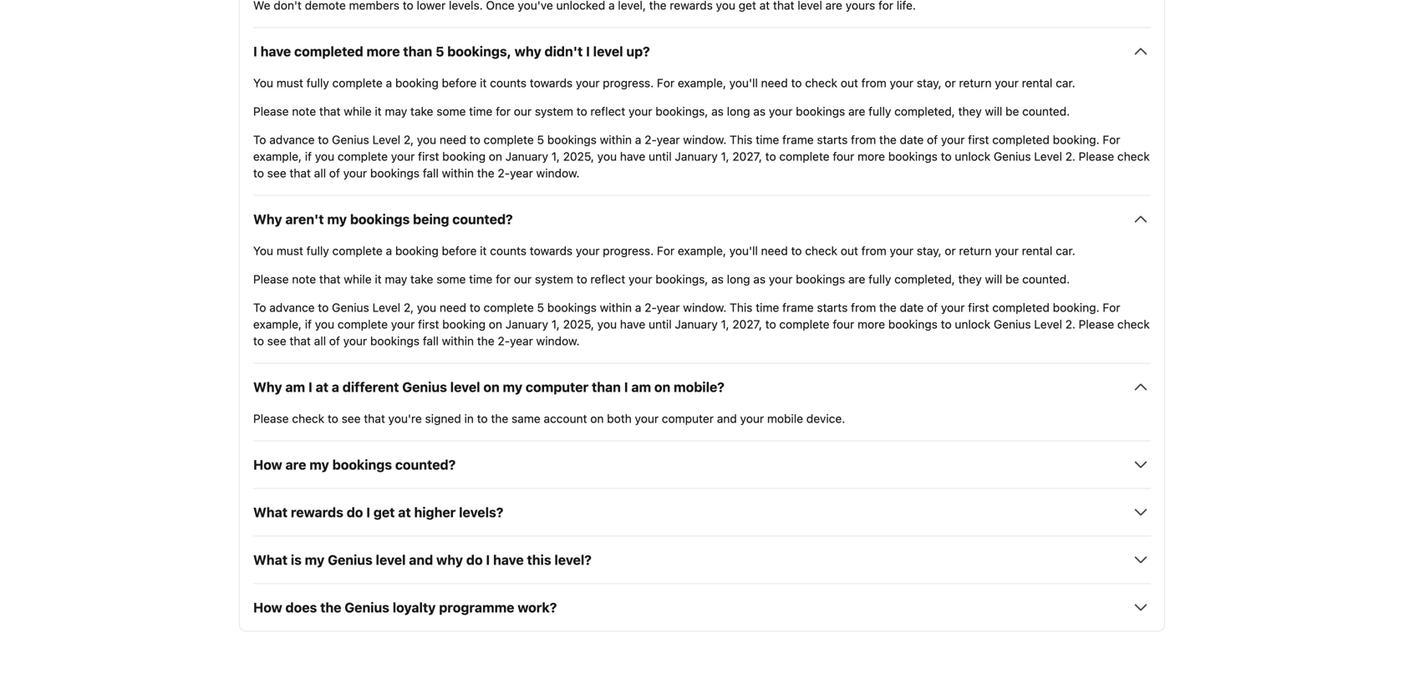 Task type: locate. For each thing, give the bounding box(es) containing it.
2 or from the top
[[945, 244, 956, 258]]

are inside dropdown button
[[285, 457, 306, 473]]

1 progress. from the top
[[603, 76, 654, 90]]

you must fully complete a booking before it counts towards your progress. for example, you'll need to check out from your stay, or return your rental car. down why aren't my bookings being counted? dropdown button
[[253, 244, 1076, 258]]

0 vertical spatial if
[[305, 149, 312, 163]]

up?
[[626, 43, 650, 59]]

2 until from the top
[[649, 317, 672, 331]]

1 car. from the top
[[1056, 76, 1076, 90]]

why
[[253, 211, 282, 227], [253, 379, 282, 395]]

get
[[374, 505, 395, 521]]

1 reflect from the top
[[591, 104, 625, 118]]

2 vertical spatial more
[[858, 317, 885, 331]]

you
[[417, 133, 436, 147], [315, 149, 334, 163], [597, 149, 617, 163], [417, 301, 436, 315], [315, 317, 334, 331], [597, 317, 617, 331]]

rental for why aren't my bookings being counted?
[[1022, 244, 1053, 258]]

2 am from the left
[[631, 379, 651, 395]]

2 how from the top
[[253, 600, 282, 616]]

0 vertical spatial progress.
[[603, 76, 654, 90]]

2 advance from the top
[[269, 301, 315, 315]]

fall
[[423, 166, 439, 180], [423, 334, 439, 348]]

system for why aren't my bookings being counted?
[[535, 272, 573, 286]]

2 system from the top
[[535, 272, 573, 286]]

1 horizontal spatial why
[[515, 43, 541, 59]]

unlock for i have completed more than 5 bookings, why didn't i level up?
[[955, 149, 991, 163]]

level
[[593, 43, 623, 59], [450, 379, 480, 395], [376, 552, 406, 568]]

2 all from the top
[[314, 334, 326, 348]]

what is my genius level and why do i have this level?
[[253, 552, 592, 568]]

1 out from the top
[[841, 76, 858, 90]]

2 counted. from the top
[[1022, 272, 1070, 286]]

computer down mobile? at the bottom of page
[[662, 412, 714, 426]]

before for 5
[[442, 76, 477, 90]]

1 vertical spatial if
[[305, 317, 312, 331]]

1 vertical spatial at
[[398, 505, 411, 521]]

please note that while it may take some time for our system to reflect your bookings, as long as your bookings are fully completed, they will be counted.
[[253, 104, 1070, 118], [253, 272, 1070, 286]]

0 vertical spatial car.
[[1056, 76, 1076, 90]]

1 vertical spatial until
[[649, 317, 672, 331]]

1 vertical spatial why
[[253, 379, 282, 395]]

long down why aren't my bookings being counted? dropdown button
[[727, 272, 750, 286]]

you'll down i have completed more than 5 bookings, why didn't i level up? dropdown button
[[729, 76, 758, 90]]

do up programme
[[466, 552, 483, 568]]

2 2027, from the top
[[733, 317, 762, 331]]

0 vertical spatial advance
[[269, 133, 315, 147]]

if
[[305, 149, 312, 163], [305, 317, 312, 331]]

1 until from the top
[[649, 149, 672, 163]]

1 horizontal spatial at
[[398, 505, 411, 521]]

will for i have completed more than 5 bookings, why didn't i level up?
[[985, 104, 1002, 118]]

work?
[[518, 600, 557, 616]]

1 counted. from the top
[[1022, 104, 1070, 118]]

1 vertical spatial completed,
[[895, 272, 955, 286]]

fall for being
[[423, 334, 439, 348]]

reflect for why aren't my bookings being counted?
[[591, 272, 625, 286]]

2 completed, from the top
[[895, 272, 955, 286]]

2 you'll from the top
[[729, 244, 758, 258]]

1 be from the top
[[1006, 104, 1019, 118]]

1 vertical spatial or
[[945, 244, 956, 258]]

must
[[276, 76, 303, 90], [276, 244, 303, 258]]

unlock
[[955, 149, 991, 163], [955, 317, 991, 331]]

check
[[805, 76, 838, 90], [1118, 149, 1150, 163], [805, 244, 838, 258], [1118, 317, 1150, 331], [292, 412, 324, 426]]

before down i have completed more than 5 bookings, why didn't i level up? on the top of page
[[442, 76, 477, 90]]

completed
[[294, 43, 363, 59], [992, 133, 1050, 147], [992, 301, 1050, 315]]

1 some from the top
[[437, 104, 466, 118]]

have inside i have completed more than 5 bookings, why didn't i level up? dropdown button
[[260, 43, 291, 59]]

see for aren't
[[267, 334, 286, 348]]

time
[[469, 104, 493, 118], [756, 133, 779, 147], [469, 272, 493, 286], [756, 301, 779, 315]]

0 vertical spatial this
[[730, 133, 753, 147]]

1 you'll from the top
[[729, 76, 758, 90]]

2 some from the top
[[437, 272, 466, 286]]

1 while from the top
[[344, 104, 372, 118]]

5 for 5
[[537, 133, 544, 147]]

0 vertical spatial see
[[267, 166, 286, 180]]

2 out from the top
[[841, 244, 858, 258]]

counted?
[[452, 211, 513, 227], [395, 457, 456, 473]]

1,
[[552, 149, 560, 163], [721, 149, 729, 163], [552, 317, 560, 331], [721, 317, 729, 331]]

fall up why am i at a different genius level on my computer than i am on mobile?
[[423, 334, 439, 348]]

system
[[535, 104, 573, 118], [535, 272, 573, 286]]

2 vertical spatial are
[[285, 457, 306, 473]]

bookings
[[796, 104, 845, 118], [547, 133, 597, 147], [888, 149, 938, 163], [370, 166, 420, 180], [350, 211, 410, 227], [796, 272, 845, 286], [547, 301, 597, 315], [888, 317, 938, 331], [370, 334, 420, 348], [332, 457, 392, 473]]

more
[[367, 43, 400, 59], [858, 149, 885, 163], [858, 317, 885, 331]]

0 vertical spatial some
[[437, 104, 466, 118]]

1 must from the top
[[276, 76, 303, 90]]

1 vertical spatial you'll
[[729, 244, 758, 258]]

2 before from the top
[[442, 244, 477, 258]]

stay,
[[917, 76, 942, 90], [917, 244, 942, 258]]

1 our from the top
[[514, 104, 532, 118]]

first
[[968, 133, 989, 147], [418, 149, 439, 163], [968, 301, 989, 315], [418, 317, 439, 331]]

have
[[260, 43, 291, 59], [620, 149, 645, 163], [620, 317, 645, 331], [493, 552, 524, 568]]

your
[[576, 76, 600, 90], [890, 76, 914, 90], [995, 76, 1019, 90], [629, 104, 652, 118], [769, 104, 793, 118], [941, 133, 965, 147], [391, 149, 415, 163], [343, 166, 367, 180], [576, 244, 600, 258], [890, 244, 914, 258], [995, 244, 1019, 258], [629, 272, 652, 286], [769, 272, 793, 286], [941, 301, 965, 315], [391, 317, 415, 331], [343, 334, 367, 348], [635, 412, 659, 426], [740, 412, 764, 426]]

2027, up why am i at a different genius level on my computer than i am on mobile? dropdown button
[[733, 317, 762, 331]]

frame for i have completed more than 5 bookings, why didn't i level up?
[[782, 133, 814, 147]]

1 vertical spatial see
[[267, 334, 286, 348]]

advance for have
[[269, 133, 315, 147]]

1 stay, from the top
[[917, 76, 942, 90]]

completed,
[[895, 104, 955, 118], [895, 272, 955, 286]]

1 vertical spatial long
[[727, 272, 750, 286]]

2 progress. from the top
[[603, 244, 654, 258]]

starts for why aren't my bookings being counted?
[[817, 301, 848, 315]]

our for counted?
[[514, 272, 532, 286]]

0 vertical spatial at
[[316, 379, 329, 395]]

am left different
[[285, 379, 305, 395]]

2.
[[1065, 149, 1076, 163], [1065, 317, 1076, 331]]

within
[[600, 133, 632, 147], [442, 166, 474, 180], [600, 301, 632, 315], [442, 334, 474, 348]]

my inside dropdown button
[[305, 552, 325, 568]]

from
[[862, 76, 887, 90], [851, 133, 876, 147], [862, 244, 887, 258], [851, 301, 876, 315]]

for for 5
[[496, 104, 511, 118]]

0 vertical spatial be
[[1006, 104, 1019, 118]]

0 vertical spatial please note that while it may take some time for our system to reflect your bookings, as long as your bookings are fully completed, they will be counted.
[[253, 104, 1070, 118]]

0 vertical spatial bookings,
[[447, 43, 511, 59]]

some
[[437, 104, 466, 118], [437, 272, 466, 286]]

1 vertical spatial counted.
[[1022, 272, 1070, 286]]

2 frame from the top
[[782, 301, 814, 315]]

fall for than
[[423, 166, 439, 180]]

see
[[267, 166, 286, 180], [267, 334, 286, 348], [342, 412, 361, 426]]

window.
[[683, 133, 727, 147], [536, 166, 580, 180], [683, 301, 727, 315], [536, 334, 580, 348]]

1 starts from the top
[[817, 133, 848, 147]]

1 rental from the top
[[1022, 76, 1053, 90]]

1 horizontal spatial do
[[466, 552, 483, 568]]

to advance to genius level 2, you need to complete 5 bookings within a 2-year window. this time frame starts from the date of your first completed booking. for example, if you complete your first booking on january 1, 2025, you have until january 1, 2027, to complete four more bookings to unlock genius level 2. please check to see that all of your bookings fall within the 2-year window. for why aren't my bookings being counted?
[[253, 301, 1150, 348]]

2 towards from the top
[[530, 244, 573, 258]]

return for i have completed more than 5 bookings, why didn't i level up?
[[959, 76, 992, 90]]

i
[[253, 43, 257, 59], [586, 43, 590, 59], [308, 379, 312, 395], [624, 379, 628, 395], [366, 505, 370, 521], [486, 552, 490, 568]]

0 vertical spatial counts
[[490, 76, 527, 90]]

1 please note that while it may take some time for our system to reflect your bookings, as long as your bookings are fully completed, they will be counted. from the top
[[253, 104, 1070, 118]]

to advance to genius level 2, you need to complete 5 bookings within a 2-year window. this time frame starts from the date of your first completed booking. for example, if you complete your first booking on january 1, 2025, you have until january 1, 2027, to complete four more bookings to unlock genius level 2. please check to see that all of your bookings fall within the 2-year window. up why aren't my bookings being counted? dropdown button
[[253, 133, 1150, 180]]

2 long from the top
[[727, 272, 750, 286]]

level up in
[[450, 379, 480, 395]]

1 why from the top
[[253, 211, 282, 227]]

1 completed, from the top
[[895, 104, 955, 118]]

1 to from the top
[[253, 133, 266, 147]]

1 vertical spatial for
[[496, 272, 511, 286]]

why left didn't
[[515, 43, 541, 59]]

genius
[[332, 133, 369, 147], [994, 149, 1031, 163], [332, 301, 369, 315], [994, 317, 1031, 331], [402, 379, 447, 395], [328, 552, 373, 568], [345, 600, 389, 616]]

1 fall from the top
[[423, 166, 439, 180]]

1 vertical spatial and
[[409, 552, 433, 568]]

level down get
[[376, 552, 406, 568]]

reflect
[[591, 104, 625, 118], [591, 272, 625, 286]]

long down i have completed more than 5 bookings, why didn't i level up? dropdown button
[[727, 104, 750, 118]]

1 vertical spatial this
[[730, 301, 753, 315]]

frame for why aren't my bookings being counted?
[[782, 301, 814, 315]]

completed for i have completed more than 5 bookings, why didn't i level up?
[[992, 133, 1050, 147]]

1 vertical spatial stay,
[[917, 244, 942, 258]]

rental
[[1022, 76, 1053, 90], [1022, 244, 1053, 258]]

1 vertical spatial before
[[442, 244, 477, 258]]

bookings, for 5
[[656, 104, 708, 118]]

5 for counted?
[[537, 301, 544, 315]]

progress. for i have completed more than 5 bookings, why didn't i level up?
[[603, 76, 654, 90]]

how inside 'dropdown button'
[[253, 600, 282, 616]]

0 vertical spatial out
[[841, 76, 858, 90]]

return
[[959, 76, 992, 90], [959, 244, 992, 258]]

0 vertical spatial counted.
[[1022, 104, 1070, 118]]

1 vertical spatial counts
[[490, 244, 527, 258]]

they for why aren't my bookings being counted?
[[958, 272, 982, 286]]

2 2, from the top
[[404, 301, 414, 315]]

1 vertical spatial booking.
[[1053, 301, 1100, 315]]

booking
[[395, 76, 439, 90], [442, 149, 486, 163], [395, 244, 439, 258], [442, 317, 486, 331]]

2 for from the top
[[496, 272, 511, 286]]

1 2027, from the top
[[733, 149, 762, 163]]

1 vertical spatial please note that while it may take some time for our system to reflect your bookings, as long as your bookings are fully completed, they will be counted.
[[253, 272, 1070, 286]]

1 take from the top
[[410, 104, 433, 118]]

than
[[403, 43, 432, 59], [592, 379, 621, 395]]

0 vertical spatial date
[[900, 133, 924, 147]]

1 four from the top
[[833, 149, 855, 163]]

2 take from the top
[[410, 272, 433, 286]]

or
[[945, 76, 956, 90], [945, 244, 956, 258]]

2 booking. from the top
[[1053, 301, 1100, 315]]

at
[[316, 379, 329, 395], [398, 505, 411, 521]]

1 am from the left
[[285, 379, 305, 395]]

to
[[253, 133, 266, 147], [253, 301, 266, 315]]

reflect for i have completed more than 5 bookings, why didn't i level up?
[[591, 104, 625, 118]]

2. for i have completed more than 5 bookings, why didn't i level up?
[[1065, 149, 1076, 163]]

my right is
[[305, 552, 325, 568]]

to advance to genius level 2, you need to complete 5 bookings within a 2-year window. this time frame starts from the date of your first completed booking. for example, if you complete your first booking on january 1, 2025, you have until january 1, 2027, to complete four more bookings to unlock genius level 2. please check to see that all of your bookings fall within the 2-year window. up why am i at a different genius level on my computer than i am on mobile? dropdown button
[[253, 301, 1150, 348]]

stay, for i have completed more than 5 bookings, why didn't i level up?
[[917, 76, 942, 90]]

0 vertical spatial 2027,
[[733, 149, 762, 163]]

bookings,
[[447, 43, 511, 59], [656, 104, 708, 118], [656, 272, 708, 286]]

my
[[327, 211, 347, 227], [503, 379, 523, 395], [309, 457, 329, 473], [305, 552, 325, 568]]

1 2, from the top
[[404, 133, 414, 147]]

1 before from the top
[[442, 76, 477, 90]]

1 vertical spatial what
[[253, 552, 288, 568]]

you'll down why aren't my bookings being counted? dropdown button
[[729, 244, 758, 258]]

rental for i have completed more than 5 bookings, why didn't i level up?
[[1022, 76, 1053, 90]]

0 vertical spatial 5
[[436, 43, 444, 59]]

2027, up why aren't my bookings being counted? dropdown button
[[733, 149, 762, 163]]

0 vertical spatial 2.
[[1065, 149, 1076, 163]]

2 vertical spatial level
[[376, 552, 406, 568]]

1 will from the top
[[985, 104, 1002, 118]]

genius inside why am i at a different genius level on my computer than i am on mobile? dropdown button
[[402, 379, 447, 395]]

2 four from the top
[[833, 317, 855, 331]]

5
[[436, 43, 444, 59], [537, 133, 544, 147], [537, 301, 544, 315]]

1 frame from the top
[[782, 133, 814, 147]]

completed, for why aren't my bookings being counted?
[[895, 272, 955, 286]]

i have completed more than 5 bookings, why didn't i level up? button
[[253, 41, 1151, 61]]

both
[[607, 412, 632, 426]]

bookings, inside dropdown button
[[447, 43, 511, 59]]

car. for why aren't my bookings being counted?
[[1056, 244, 1076, 258]]

while
[[344, 104, 372, 118], [344, 272, 372, 286]]

1 vertical spatial system
[[535, 272, 573, 286]]

my right aren't
[[327, 211, 347, 227]]

fall up "being"
[[423, 166, 439, 180]]

1 vertical spatial will
[[985, 272, 1002, 286]]

2 unlock from the top
[[955, 317, 991, 331]]

signed
[[425, 412, 461, 426]]

or for i have completed more than 5 bookings, why didn't i level up?
[[945, 76, 956, 90]]

2 to advance to genius level 2, you need to complete 5 bookings within a 2-year window. this time frame starts from the date of your first completed booking. for example, if you complete your first booking on january 1, 2025, you have until january 1, 2027, to complete four more bookings to unlock genius level 2. please check to see that all of your bookings fall within the 2-year window. from the top
[[253, 301, 1150, 348]]

0 vertical spatial level
[[593, 43, 623, 59]]

why down higher
[[436, 552, 463, 568]]

0 horizontal spatial why
[[436, 552, 463, 568]]

some down i have completed more than 5 bookings, why didn't i level up? on the top of page
[[437, 104, 466, 118]]

my up rewards at the bottom left of the page
[[309, 457, 329, 473]]

1 vertical spatial progress.
[[603, 244, 654, 258]]

progress. down why aren't my bookings being counted? dropdown button
[[603, 244, 654, 258]]

0 vertical spatial long
[[727, 104, 750, 118]]

aren't
[[285, 211, 324, 227]]

2 note from the top
[[292, 272, 316, 286]]

2 2025, from the top
[[563, 317, 594, 331]]

computer up please check to see that you're signed in to the same account on both your computer and your mobile device.
[[526, 379, 589, 395]]

1 booking. from the top
[[1053, 133, 1100, 147]]

1 vertical spatial return
[[959, 244, 992, 258]]

2 starts from the top
[[817, 301, 848, 315]]

for for counted?
[[496, 272, 511, 286]]

what left rewards at the bottom left of the page
[[253, 505, 288, 521]]

do inside dropdown button
[[466, 552, 483, 568]]

to
[[791, 76, 802, 90], [577, 104, 587, 118], [318, 133, 329, 147], [470, 133, 480, 147], [765, 149, 776, 163], [941, 149, 952, 163], [253, 166, 264, 180], [791, 244, 802, 258], [577, 272, 587, 286], [318, 301, 329, 315], [470, 301, 480, 315], [765, 317, 776, 331], [941, 317, 952, 331], [253, 334, 264, 348], [328, 412, 338, 426], [477, 412, 488, 426]]

why inside dropdown button
[[515, 43, 541, 59]]

2 vertical spatial 5
[[537, 301, 544, 315]]

2 rental from the top
[[1022, 244, 1053, 258]]

0 vertical spatial will
[[985, 104, 1002, 118]]

1 vertical spatial out
[[841, 244, 858, 258]]

2 horizontal spatial level
[[593, 43, 623, 59]]

before down "being"
[[442, 244, 477, 258]]

take
[[410, 104, 433, 118], [410, 272, 433, 286]]

computer
[[526, 379, 589, 395], [662, 412, 714, 426]]

1 how from the top
[[253, 457, 282, 473]]

how
[[253, 457, 282, 473], [253, 600, 282, 616]]

1 what from the top
[[253, 505, 288, 521]]

0 vertical spatial why
[[515, 43, 541, 59]]

at right get
[[398, 505, 411, 521]]

2 reflect from the top
[[591, 272, 625, 286]]

stay, for why aren't my bookings being counted?
[[917, 244, 942, 258]]

may down i have completed more than 5 bookings, why didn't i level up? on the top of page
[[385, 104, 407, 118]]

2 you from the top
[[253, 244, 273, 258]]

some down "being"
[[437, 272, 466, 286]]

2 return from the top
[[959, 244, 992, 258]]

you'll for i have completed more than 5 bookings, why didn't i level up?
[[729, 76, 758, 90]]

until up why aren't my bookings being counted? dropdown button
[[649, 149, 672, 163]]

1 towards from the top
[[530, 76, 573, 90]]

1 2025, from the top
[[563, 149, 594, 163]]

need
[[761, 76, 788, 90], [440, 133, 466, 147], [761, 244, 788, 258], [440, 301, 466, 315]]

1 vertical spatial towards
[[530, 244, 573, 258]]

please note that while it may take some time for our system to reflect your bookings, as long as your bookings are fully completed, they will be counted. for why aren't my bookings being counted?
[[253, 272, 1070, 286]]

1 vertical spatial you must fully complete a booking before it counts towards your progress. for example, you'll need to check out from your stay, or return your rental car.
[[253, 244, 1076, 258]]

what left is
[[253, 552, 288, 568]]

level left up?
[[593, 43, 623, 59]]

2 this from the top
[[730, 301, 753, 315]]

our
[[514, 104, 532, 118], [514, 272, 532, 286]]

0 vertical spatial counted?
[[452, 211, 513, 227]]

0 horizontal spatial and
[[409, 552, 433, 568]]

until
[[649, 149, 672, 163], [649, 317, 672, 331]]

counts for 5
[[490, 76, 527, 90]]

must for have
[[276, 76, 303, 90]]

1 date from the top
[[900, 133, 924, 147]]

are for i have completed more than 5 bookings, why didn't i level up?
[[848, 104, 865, 118]]

and up loyalty
[[409, 552, 433, 568]]

1 vertical spatial than
[[592, 379, 621, 395]]

0 vertical spatial note
[[292, 104, 316, 118]]

do left get
[[347, 505, 363, 521]]

before
[[442, 76, 477, 90], [442, 244, 477, 258]]

1 vertical spatial while
[[344, 272, 372, 286]]

2 please note that while it may take some time for our system to reflect your bookings, as long as your bookings are fully completed, they will be counted. from the top
[[253, 272, 1070, 286]]

1 note from the top
[[292, 104, 316, 118]]

2 stay, from the top
[[917, 244, 942, 258]]

progress.
[[603, 76, 654, 90], [603, 244, 654, 258]]

0 vertical spatial for
[[496, 104, 511, 118]]

genius inside what is my genius level and why do i have this level? dropdown button
[[328, 552, 373, 568]]

2 what from the top
[[253, 552, 288, 568]]

progress. down up?
[[603, 76, 654, 90]]

0 vertical spatial do
[[347, 505, 363, 521]]

0 vertical spatial completed
[[294, 43, 363, 59]]

a inside dropdown button
[[332, 379, 339, 395]]

will for why aren't my bookings being counted?
[[985, 272, 1002, 286]]

be for why aren't my bookings being counted?
[[1006, 272, 1019, 286]]

to advance to genius level 2, you need to complete 5 bookings within a 2-year window. this time frame starts from the date of your first completed booking. for example, if you complete your first booking on january 1, 2025, you have until january 1, 2027, to complete four more bookings to unlock genius level 2. please check to see that all of your bookings fall within the 2-year window.
[[253, 133, 1150, 180], [253, 301, 1150, 348]]

0 vertical spatial stay,
[[917, 76, 942, 90]]

counts
[[490, 76, 527, 90], [490, 244, 527, 258]]

0 horizontal spatial do
[[347, 505, 363, 521]]

2 to from the top
[[253, 301, 266, 315]]

1 you from the top
[[253, 76, 273, 90]]

what inside dropdown button
[[253, 505, 288, 521]]

completed for why aren't my bookings being counted?
[[992, 301, 1050, 315]]

2027,
[[733, 149, 762, 163], [733, 317, 762, 331]]

towards for why aren't my bookings being counted?
[[530, 244, 573, 258]]

2 may from the top
[[385, 272, 407, 286]]

0 vertical spatial you
[[253, 76, 273, 90]]

year
[[657, 133, 680, 147], [510, 166, 533, 180], [657, 301, 680, 315], [510, 334, 533, 348]]

2 date from the top
[[900, 301, 924, 315]]

until for why aren't my bookings being counted?
[[649, 317, 672, 331]]

1 advance from the top
[[269, 133, 315, 147]]

1 vertical spatial more
[[858, 149, 885, 163]]

1 all from the top
[[314, 166, 326, 180]]

out for why aren't my bookings being counted?
[[841, 244, 858, 258]]

please note that while it may take some time for our system to reflect your bookings, as long as your bookings are fully completed, they will be counted. for i have completed more than 5 bookings, why didn't i level up?
[[253, 104, 1070, 118]]

0 vertical spatial what
[[253, 505, 288, 521]]

1 to advance to genius level 2, you need to complete 5 bookings within a 2-year window. this time frame starts from the date of your first completed booking. for example, if you complete your first booking on january 1, 2025, you have until january 1, 2027, to complete four more bookings to unlock genius level 2. please check to see that all of your bookings fall within the 2-year window. from the top
[[253, 133, 1150, 180]]

towards for i have completed more than 5 bookings, why didn't i level up?
[[530, 76, 573, 90]]

1 or from the top
[[945, 76, 956, 90]]

am up both
[[631, 379, 651, 395]]

this
[[730, 133, 753, 147], [730, 301, 753, 315]]

0 vertical spatial system
[[535, 104, 573, 118]]

1 vertical spatial level
[[450, 379, 480, 395]]

until for i have completed more than 5 bookings, why didn't i level up?
[[649, 149, 672, 163]]

example,
[[678, 76, 726, 90], [253, 149, 302, 163], [678, 244, 726, 258], [253, 317, 302, 331]]

what inside dropdown button
[[253, 552, 288, 568]]

1 unlock from the top
[[955, 149, 991, 163]]

0 vertical spatial completed,
[[895, 104, 955, 118]]

2 2. from the top
[[1065, 317, 1076, 331]]

0 vertical spatial towards
[[530, 76, 573, 90]]

note for aren't
[[292, 272, 316, 286]]

2 vertical spatial completed
[[992, 301, 1050, 315]]

please note that while it may take some time for our system to reflect your bookings, as long as your bookings are fully completed, they will be counted. down up?
[[253, 104, 1070, 118]]

my for level
[[305, 552, 325, 568]]

please note that while it may take some time for our system to reflect your bookings, as long as your bookings are fully completed, they will be counted. down why aren't my bookings being counted? dropdown button
[[253, 272, 1070, 286]]

take down "being"
[[410, 272, 433, 286]]

2. for why aren't my bookings being counted?
[[1065, 317, 1076, 331]]

1 vertical spatial 5
[[537, 133, 544, 147]]

1 2. from the top
[[1065, 149, 1076, 163]]

1 vertical spatial take
[[410, 272, 433, 286]]

5 inside dropdown button
[[436, 43, 444, 59]]

2 fall from the top
[[423, 334, 439, 348]]

system for i have completed more than 5 bookings, why didn't i level up?
[[535, 104, 573, 118]]

1 vertical spatial 2027,
[[733, 317, 762, 331]]

0 vertical spatial 2,
[[404, 133, 414, 147]]

1 vertical spatial you
[[253, 244, 273, 258]]

1 vertical spatial 2.
[[1065, 317, 1076, 331]]

1 horizontal spatial and
[[717, 412, 737, 426]]

counted? right "being"
[[452, 211, 513, 227]]

level inside dropdown button
[[376, 552, 406, 568]]

and down why am i at a different genius level on my computer than i am on mobile? dropdown button
[[717, 412, 737, 426]]

1 vertical spatial car.
[[1056, 244, 1076, 258]]

january
[[506, 149, 548, 163], [675, 149, 718, 163], [506, 317, 548, 331], [675, 317, 718, 331]]

1 you must fully complete a booking before it counts towards your progress. for example, you'll need to check out from your stay, or return your rental car. from the top
[[253, 76, 1076, 90]]

1 vertical spatial why
[[436, 552, 463, 568]]

and
[[717, 412, 737, 426], [409, 552, 433, 568]]

counts for counted?
[[490, 244, 527, 258]]

counted? up higher
[[395, 457, 456, 473]]

and inside dropdown button
[[409, 552, 433, 568]]

fully
[[306, 76, 329, 90], [869, 104, 891, 118], [306, 244, 329, 258], [869, 272, 891, 286]]

date for why aren't my bookings being counted?
[[900, 301, 924, 315]]

how for how are my bookings counted?
[[253, 457, 282, 473]]

at left different
[[316, 379, 329, 395]]

1 system from the top
[[535, 104, 573, 118]]

2 vertical spatial bookings,
[[656, 272, 708, 286]]

car.
[[1056, 76, 1076, 90], [1056, 244, 1076, 258]]

2 must from the top
[[276, 244, 303, 258]]

1 vertical spatial four
[[833, 317, 855, 331]]

towards
[[530, 76, 573, 90], [530, 244, 573, 258]]

1 this from the top
[[730, 133, 753, 147]]

you must fully complete a booking before it counts towards your progress. for example, you'll need to check out from your stay, or return your rental car. for i have completed more than 5 bookings, why didn't i level up?
[[253, 76, 1076, 90]]

our for 5
[[514, 104, 532, 118]]

that
[[319, 104, 341, 118], [290, 166, 311, 180], [319, 272, 341, 286], [290, 334, 311, 348], [364, 412, 385, 426]]

2 why from the top
[[253, 379, 282, 395]]

2-
[[645, 133, 657, 147], [498, 166, 510, 180], [645, 301, 657, 315], [498, 334, 510, 348]]

being
[[413, 211, 449, 227]]

how inside dropdown button
[[253, 457, 282, 473]]

2 while from the top
[[344, 272, 372, 286]]

you must fully complete a booking before it counts towards your progress. for example, you'll need to check out from your stay, or return your rental car. down up?
[[253, 76, 1076, 90]]

2 car. from the top
[[1056, 244, 1076, 258]]

frame
[[782, 133, 814, 147], [782, 301, 814, 315]]

0 vertical spatial to advance to genius level 2, you need to complete 5 bookings within a 2-year window. this time frame starts from the date of your first completed booking. for example, if you complete your first booking on january 1, 2025, you have until january 1, 2027, to complete four more bookings to unlock genius level 2. please check to see that all of your bookings fall within the 2-year window.
[[253, 133, 1150, 180]]

all
[[314, 166, 326, 180], [314, 334, 326, 348]]

if for have
[[305, 149, 312, 163]]

2 will from the top
[[985, 272, 1002, 286]]

1 counts from the top
[[490, 76, 527, 90]]

date for i have completed more than 5 bookings, why didn't i level up?
[[900, 133, 924, 147]]

booking. for i have completed more than 5 bookings, why didn't i level up?
[[1053, 133, 1100, 147]]

to for why
[[253, 301, 266, 315]]

2 you must fully complete a booking before it counts towards your progress. for example, you'll need to check out from your stay, or return your rental car. from the top
[[253, 244, 1076, 258]]

0 vertical spatial must
[[276, 76, 303, 90]]

2 be from the top
[[1006, 272, 1019, 286]]

note
[[292, 104, 316, 118], [292, 272, 316, 286]]

0 vertical spatial you'll
[[729, 76, 758, 90]]

take down i have completed more than 5 bookings, why didn't i level up? on the top of page
[[410, 104, 433, 118]]

may down why aren't my bookings being counted?
[[385, 272, 407, 286]]

for
[[657, 76, 675, 90], [1103, 133, 1120, 147], [657, 244, 675, 258], [1103, 301, 1120, 315]]

four for why aren't my bookings being counted?
[[833, 317, 855, 331]]

1 vertical spatial may
[[385, 272, 407, 286]]

please
[[253, 104, 289, 118], [1079, 149, 1114, 163], [253, 272, 289, 286], [1079, 317, 1114, 331], [253, 412, 289, 426]]

0 vertical spatial and
[[717, 412, 737, 426]]

date
[[900, 133, 924, 147], [900, 301, 924, 315]]

1 they from the top
[[958, 104, 982, 118]]

my for being
[[327, 211, 347, 227]]

1 vertical spatial how
[[253, 600, 282, 616]]

0 vertical spatial before
[[442, 76, 477, 90]]

complete
[[332, 76, 383, 90], [484, 133, 534, 147], [338, 149, 388, 163], [779, 149, 830, 163], [332, 244, 383, 258], [484, 301, 534, 315], [338, 317, 388, 331], [779, 317, 830, 331]]

as
[[711, 104, 724, 118], [753, 104, 766, 118], [711, 272, 724, 286], [753, 272, 766, 286]]

long
[[727, 104, 750, 118], [727, 272, 750, 286]]

1 vertical spatial all
[[314, 334, 326, 348]]

0 vertical spatial all
[[314, 166, 326, 180]]

until up why am i at a different genius level on my computer than i am on mobile? dropdown button
[[649, 317, 672, 331]]

you must fully complete a booking before it counts towards your progress. for example, you'll need to check out from your stay, or return your rental car. for why aren't my bookings being counted?
[[253, 244, 1076, 258]]

why
[[515, 43, 541, 59], [436, 552, 463, 568]]

2 counts from the top
[[490, 244, 527, 258]]

2 they from the top
[[958, 272, 982, 286]]

booking. for why aren't my bookings being counted?
[[1053, 301, 1100, 315]]

1 vertical spatial are
[[848, 272, 865, 286]]

1 return from the top
[[959, 76, 992, 90]]

0 vertical spatial or
[[945, 76, 956, 90]]

1 may from the top
[[385, 104, 407, 118]]

how does the genius loyalty programme work?
[[253, 600, 557, 616]]

1 if from the top
[[305, 149, 312, 163]]

the inside 'dropdown button'
[[320, 600, 341, 616]]

1 vertical spatial be
[[1006, 272, 1019, 286]]

are
[[848, 104, 865, 118], [848, 272, 865, 286], [285, 457, 306, 473]]



Task type: describe. For each thing, give the bounding box(es) containing it.
in
[[464, 412, 474, 426]]

advance for aren't
[[269, 301, 315, 315]]

is
[[291, 552, 302, 568]]

this for why aren't my bookings being counted?
[[730, 301, 753, 315]]

completed, for i have completed more than 5 bookings, why didn't i level up?
[[895, 104, 955, 118]]

why for why am i at a different genius level on my computer than i am on mobile?
[[253, 379, 282, 395]]

starts for i have completed more than 5 bookings, why didn't i level up?
[[817, 133, 848, 147]]

long for i have completed more than 5 bookings, why didn't i level up?
[[727, 104, 750, 118]]

why inside dropdown button
[[436, 552, 463, 568]]

take for than
[[410, 104, 433, 118]]

out for i have completed more than 5 bookings, why didn't i level up?
[[841, 76, 858, 90]]

return for why aren't my bookings being counted?
[[959, 244, 992, 258]]

do inside dropdown button
[[347, 505, 363, 521]]

loyalty
[[393, 600, 436, 616]]

booking up "being"
[[442, 149, 486, 163]]

bookings, for counted?
[[656, 272, 708, 286]]

please check to see that you're signed in to the same account on both your computer and your mobile device.
[[253, 412, 845, 426]]

2027, for why aren't my bookings being counted?
[[733, 317, 762, 331]]

1 horizontal spatial than
[[592, 379, 621, 395]]

rewards
[[291, 505, 343, 521]]

you're
[[388, 412, 422, 426]]

my for counted?
[[309, 457, 329, 473]]

computer inside why am i at a different genius level on my computer than i am on mobile? dropdown button
[[526, 379, 589, 395]]

how are my bookings counted? button
[[253, 455, 1151, 475]]

higher
[[414, 505, 456, 521]]

2025, for i have completed more than 5 bookings, why didn't i level up?
[[563, 149, 594, 163]]

device.
[[806, 412, 845, 426]]

2027, for i have completed more than 5 bookings, why didn't i level up?
[[733, 149, 762, 163]]

how does the genius loyalty programme work? button
[[253, 598, 1151, 618]]

have inside what is my genius level and why do i have this level? dropdown button
[[493, 552, 524, 568]]

some for 5
[[437, 104, 466, 118]]

this for i have completed more than 5 bookings, why didn't i level up?
[[730, 133, 753, 147]]

how are my bookings counted?
[[253, 457, 456, 473]]

mobile?
[[674, 379, 725, 395]]

booking down i have completed more than 5 bookings, why didn't i level up? on the top of page
[[395, 76, 439, 90]]

2, for than
[[404, 133, 414, 147]]

counted. for why aren't my bookings being counted?
[[1022, 272, 1070, 286]]

programme
[[439, 600, 514, 616]]

if for aren't
[[305, 317, 312, 331]]

booking down "being"
[[395, 244, 439, 258]]

how for how does the genius loyalty programme work?
[[253, 600, 282, 616]]

you'll for why aren't my bookings being counted?
[[729, 244, 758, 258]]

to for i
[[253, 133, 266, 147]]

completed inside i have completed more than 5 bookings, why didn't i level up? dropdown button
[[294, 43, 363, 59]]

what rewards do i get at higher levels?
[[253, 505, 503, 521]]

more for counted?
[[858, 317, 885, 331]]

level?
[[555, 552, 592, 568]]

0 vertical spatial than
[[403, 43, 432, 59]]

why am i at a different genius level on my computer than i am on mobile? button
[[253, 377, 1151, 397]]

four for i have completed more than 5 bookings, why didn't i level up?
[[833, 149, 855, 163]]

before for counted?
[[442, 244, 477, 258]]

genius inside how does the genius loyalty programme work? 'dropdown button'
[[345, 600, 389, 616]]

1 horizontal spatial computer
[[662, 412, 714, 426]]

more inside dropdown button
[[367, 43, 400, 59]]

why for why aren't my bookings being counted?
[[253, 211, 282, 227]]

same
[[512, 412, 541, 426]]

long for why aren't my bookings being counted?
[[727, 272, 750, 286]]

2, for being
[[404, 301, 414, 315]]

does
[[285, 600, 317, 616]]

may for more
[[385, 104, 407, 118]]

why aren't my bookings being counted?
[[253, 211, 513, 227]]

car. for i have completed more than 5 bookings, why didn't i level up?
[[1056, 76, 1076, 90]]

progress. for why aren't my bookings being counted?
[[603, 244, 654, 258]]

2025, for why aren't my bookings being counted?
[[563, 317, 594, 331]]

are for why aren't my bookings being counted?
[[848, 272, 865, 286]]

more for 5
[[858, 149, 885, 163]]

account
[[544, 412, 587, 426]]

while for bookings
[[344, 272, 372, 286]]

some for counted?
[[437, 272, 466, 286]]

2 vertical spatial see
[[342, 412, 361, 426]]

why aren't my bookings being counted? button
[[253, 209, 1151, 229]]

what rewards do i get at higher levels? button
[[253, 503, 1151, 523]]

didn't
[[545, 43, 583, 59]]

i have completed more than 5 bookings, why didn't i level up?
[[253, 43, 650, 59]]

my up 'same'
[[503, 379, 523, 395]]

this
[[527, 552, 551, 568]]

or for why aren't my bookings being counted?
[[945, 244, 956, 258]]

different
[[343, 379, 399, 395]]

see for have
[[267, 166, 286, 180]]

all for my
[[314, 334, 326, 348]]

1 horizontal spatial level
[[450, 379, 480, 395]]

must for aren't
[[276, 244, 303, 258]]

they for i have completed more than 5 bookings, why didn't i level up?
[[958, 104, 982, 118]]

what for what is my genius level and why do i have this level?
[[253, 552, 288, 568]]

while for more
[[344, 104, 372, 118]]

mobile
[[767, 412, 803, 426]]

you for why
[[253, 244, 273, 258]]

levels?
[[459, 505, 503, 521]]

may for bookings
[[385, 272, 407, 286]]

take for being
[[410, 272, 433, 286]]

i inside dropdown button
[[486, 552, 490, 568]]

you for i
[[253, 76, 273, 90]]

booking up why am i at a different genius level on my computer than i am on mobile?
[[442, 317, 486, 331]]

what for what rewards do i get at higher levels?
[[253, 505, 288, 521]]

be for i have completed more than 5 bookings, why didn't i level up?
[[1006, 104, 1019, 118]]

note for have
[[292, 104, 316, 118]]

why am i at a different genius level on my computer than i am on mobile?
[[253, 379, 725, 395]]

unlock for why aren't my bookings being counted?
[[955, 317, 991, 331]]

to advance to genius level 2, you need to complete 5 bookings within a 2-year window. this time frame starts from the date of your first completed booking. for example, if you complete your first booking on january 1, 2025, you have until january 1, 2027, to complete four more bookings to unlock genius level 2. please check to see that all of your bookings fall within the 2-year window. for i have completed more than 5 bookings, why didn't i level up?
[[253, 133, 1150, 180]]

what is my genius level and why do i have this level? button
[[253, 550, 1151, 570]]

1 vertical spatial counted?
[[395, 457, 456, 473]]



Task type: vqa. For each thing, say whether or not it's contained in the screenshot.
this
yes



